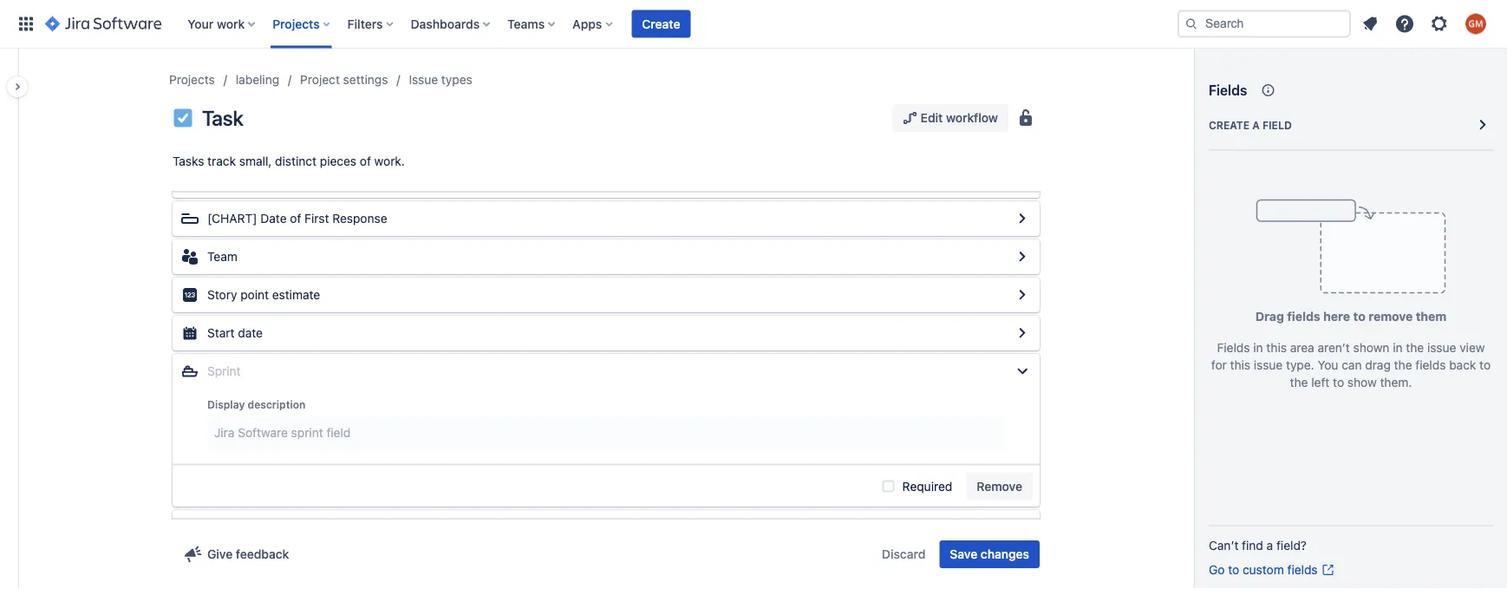 Task type: locate. For each thing, give the bounding box(es) containing it.
a
[[1253, 119, 1260, 131], [1267, 538, 1274, 553]]

teams button
[[502, 10, 562, 38]]

2 vertical spatial open field configuration image
[[1012, 517, 1033, 538]]

0 horizontal spatial projects
[[169, 72, 215, 87]]

story point estimate button
[[173, 278, 1040, 312]]

1 vertical spatial create
[[1209, 119, 1250, 131]]

1 open field configuration image from the top
[[1012, 208, 1033, 229]]

1 horizontal spatial projects
[[273, 16, 320, 31]]

open field configuration image for team
[[1012, 246, 1033, 267]]

issue left type.
[[1254, 358, 1283, 372]]

2 in from the left
[[1393, 340, 1403, 355]]

[chart] date of first response button
[[173, 201, 1040, 236]]

create for create
[[642, 16, 680, 31]]

fields
[[1209, 82, 1248, 98], [1217, 340, 1250, 355]]

0 vertical spatial fields
[[1209, 82, 1248, 98]]

to right "left"
[[1333, 375, 1345, 389]]

banner containing your work
[[0, 0, 1508, 49]]

no restrictions image
[[1016, 108, 1037, 128]]

field?
[[1277, 538, 1307, 553]]

story
[[207, 288, 237, 302]]

drag
[[1366, 358, 1391, 372]]

1 vertical spatial projects
[[169, 72, 215, 87]]

track
[[207, 154, 236, 168]]

projects
[[273, 16, 320, 31], [169, 72, 215, 87]]

filters
[[348, 16, 383, 31]]

field
[[1263, 119, 1292, 131]]

workflow
[[946, 111, 998, 125]]

Search field
[[1178, 10, 1351, 38]]

labeling
[[236, 72, 279, 87]]

can
[[1342, 358, 1362, 372]]

close field configuration image
[[1012, 361, 1033, 382]]

fields left 'more information about the fields' image
[[1209, 82, 1248, 98]]

projects inside popup button
[[273, 16, 320, 31]]

types
[[441, 72, 473, 87]]

in right shown
[[1393, 340, 1403, 355]]

to down view
[[1480, 358, 1491, 372]]

description
[[248, 399, 306, 411]]

discard
[[882, 547, 926, 561]]

[chart] date of first response
[[207, 211, 387, 226]]

1 vertical spatial fields
[[1416, 358, 1446, 372]]

of left work.
[[360, 154, 371, 168]]

open field configuration image inside [chart] date of first response button
[[1012, 208, 1033, 229]]

1 vertical spatial the
[[1395, 358, 1413, 372]]

0 horizontal spatial create
[[642, 16, 680, 31]]

projects up project
[[273, 16, 320, 31]]

to right 'go'
[[1228, 563, 1240, 577]]

fields for fields
[[1209, 82, 1248, 98]]

to
[[1354, 309, 1366, 324], [1480, 358, 1491, 372], [1333, 375, 1345, 389], [1228, 563, 1240, 577]]

open field configuration image inside the impact button
[[1012, 517, 1033, 538]]

0 horizontal spatial of
[[290, 211, 301, 226]]

0 horizontal spatial in
[[1254, 340, 1264, 355]]

dashboards button
[[406, 10, 497, 38]]

fields up area
[[1288, 309, 1321, 324]]

0 vertical spatial projects
[[273, 16, 320, 31]]

remove button
[[967, 472, 1033, 500]]

appswitcher icon image
[[16, 13, 36, 34]]

projects link
[[169, 69, 215, 90]]

3 open field configuration image from the top
[[1012, 517, 1033, 538]]

fields left back
[[1416, 358, 1446, 372]]

fields
[[1288, 309, 1321, 324], [1416, 358, 1446, 372], [1288, 563, 1318, 577]]

open field configuration image inside team button
[[1012, 246, 1033, 267]]

can't
[[1209, 538, 1239, 553]]

team button
[[173, 239, 1040, 274]]

of inside [chart] date of first response button
[[290, 211, 301, 226]]

2 open field configuration image from the top
[[1012, 285, 1033, 305]]

1 horizontal spatial create
[[1209, 119, 1250, 131]]

0 vertical spatial this
[[1267, 340, 1287, 355]]

0 vertical spatial create
[[642, 16, 680, 31]]

create inside button
[[642, 16, 680, 31]]

0 vertical spatial open field configuration image
[[1012, 246, 1033, 267]]

to right 'here' at the bottom of page
[[1354, 309, 1366, 324]]

notifications image
[[1360, 13, 1381, 34]]

1 vertical spatial open field configuration image
[[1012, 323, 1033, 344]]

the
[[1406, 340, 1425, 355], [1395, 358, 1413, 372], [1290, 375, 1309, 389]]

banner
[[0, 0, 1508, 49]]

drag fields here to remove them
[[1256, 309, 1447, 324]]

projects button
[[267, 10, 337, 38]]

open field configuration image inside 'story point estimate' button
[[1012, 285, 1033, 305]]

0 horizontal spatial a
[[1253, 119, 1260, 131]]

drag
[[1256, 309, 1285, 324]]

back
[[1450, 358, 1477, 372]]

a left "field" in the right of the page
[[1253, 119, 1260, 131]]

fields left this link will be opened in a new tab image
[[1288, 563, 1318, 577]]

of
[[360, 154, 371, 168], [290, 211, 301, 226]]

a right find
[[1267, 538, 1274, 553]]

create left "field" in the right of the page
[[1209, 119, 1250, 131]]

1 horizontal spatial a
[[1267, 538, 1274, 553]]

1 vertical spatial fields
[[1217, 340, 1250, 355]]

sprint
[[207, 364, 241, 378]]

the down type.
[[1290, 375, 1309, 389]]

display description
[[207, 399, 306, 411]]

start
[[207, 326, 235, 340]]

open field configuration image for impact
[[1012, 517, 1033, 538]]

open field configuration image
[[1012, 208, 1033, 229], [1012, 323, 1033, 344]]

issue up back
[[1428, 340, 1457, 355]]

1 horizontal spatial in
[[1393, 340, 1403, 355]]

0 vertical spatial issue
[[1428, 340, 1457, 355]]

labeling link
[[236, 69, 279, 90]]

this right for on the right of page
[[1231, 358, 1251, 372]]

give feedback button
[[173, 540, 300, 568]]

view
[[1460, 340, 1486, 355]]

fields up for on the right of page
[[1217, 340, 1250, 355]]

0 vertical spatial a
[[1253, 119, 1260, 131]]

open field configuration image
[[1012, 246, 1033, 267], [1012, 285, 1033, 305], [1012, 517, 1033, 538]]

1 vertical spatial open field configuration image
[[1012, 285, 1033, 305]]

project settings
[[300, 72, 388, 87]]

settings
[[343, 72, 388, 87]]

changes
[[981, 547, 1030, 561]]

jira software image
[[45, 13, 162, 34], [45, 13, 162, 34]]

open field configuration image inside start date button
[[1012, 323, 1033, 344]]

open field configuration image for [chart] date of first response
[[1012, 208, 1033, 229]]

1 vertical spatial of
[[290, 211, 301, 226]]

of left first
[[290, 211, 301, 226]]

2 vertical spatial fields
[[1288, 563, 1318, 577]]

in
[[1254, 340, 1264, 355], [1393, 340, 1403, 355]]

projects up issue type icon on the top left of the page
[[169, 72, 215, 87]]

issue types
[[409, 72, 473, 87]]

1 open field configuration image from the top
[[1012, 246, 1033, 267]]

2 open field configuration image from the top
[[1012, 323, 1033, 344]]

create
[[642, 16, 680, 31], [1209, 119, 1250, 131]]

date
[[260, 211, 287, 226]]

project
[[300, 72, 340, 87]]

create right the apps dropdown button
[[642, 16, 680, 31]]

you
[[1318, 358, 1339, 372]]

fields inside fields in this area aren't shown in the issue view for this issue type. you can drag the fields back to the left to show them.
[[1217, 340, 1250, 355]]

save
[[950, 547, 978, 561]]

this left area
[[1267, 340, 1287, 355]]

issue
[[1428, 340, 1457, 355], [1254, 358, 1283, 372]]

more information about the fields image
[[1258, 80, 1279, 101]]

your profile and settings image
[[1466, 13, 1487, 34]]

1 vertical spatial issue
[[1254, 358, 1283, 372]]

0 horizontal spatial issue
[[1254, 358, 1283, 372]]

in down the drag
[[1254, 340, 1264, 355]]

save changes button
[[940, 540, 1040, 568]]

2 vertical spatial the
[[1290, 375, 1309, 389]]

1 vertical spatial this
[[1231, 358, 1251, 372]]

your work button
[[182, 10, 262, 38]]

this
[[1267, 340, 1287, 355], [1231, 358, 1251, 372]]

sidebar navigation image
[[0, 69, 38, 104]]

1 horizontal spatial of
[[360, 154, 371, 168]]

the up them.
[[1395, 358, 1413, 372]]

point
[[240, 288, 269, 302]]

the down "them"
[[1406, 340, 1425, 355]]

0 vertical spatial open field configuration image
[[1012, 208, 1033, 229]]

start date
[[207, 326, 263, 340]]

them
[[1416, 309, 1447, 324]]



Task type: describe. For each thing, give the bounding box(es) containing it.
0 vertical spatial of
[[360, 154, 371, 168]]

issue types link
[[409, 69, 473, 90]]

story point estimate
[[207, 288, 320, 302]]

estimate
[[272, 288, 320, 302]]

team
[[207, 249, 238, 264]]

fields in this area aren't shown in the issue view for this issue type. you can drag the fields back to the left to show them.
[[1212, 340, 1491, 389]]

go to custom fields link
[[1209, 561, 1336, 579]]

save changes
[[950, 547, 1030, 561]]

display
[[207, 399, 245, 411]]

go
[[1209, 563, 1225, 577]]

response
[[332, 211, 387, 226]]

apps button
[[567, 10, 620, 38]]

give
[[207, 547, 233, 561]]

projects for the projects popup button on the left top
[[273, 16, 320, 31]]

issue
[[409, 72, 438, 87]]

filters button
[[342, 10, 400, 38]]

aren't
[[1318, 340, 1351, 355]]

create a field
[[1209, 119, 1292, 131]]

work.
[[374, 154, 405, 168]]

remove
[[977, 479, 1023, 493]]

tasks
[[173, 154, 204, 168]]

tasks track small, distinct pieces of work.
[[173, 154, 405, 168]]

impact button
[[173, 510, 1040, 545]]

fields for fields in this area aren't shown in the issue view for this issue type. you can drag the fields back to the left to show them.
[[1217, 340, 1250, 355]]

search image
[[1185, 17, 1199, 31]]

help image
[[1395, 13, 1416, 34]]

settings image
[[1430, 13, 1450, 34]]

work
[[217, 16, 245, 31]]

0 vertical spatial the
[[1406, 340, 1425, 355]]

them.
[[1381, 375, 1413, 389]]

go to custom fields
[[1209, 563, 1318, 577]]

left
[[1312, 375, 1330, 389]]

1 horizontal spatial this
[[1267, 340, 1287, 355]]

fields inside fields in this area aren't shown in the issue view for this issue type. you can drag the fields back to the left to show them.
[[1416, 358, 1446, 372]]

small,
[[239, 154, 272, 168]]

show
[[1348, 375, 1377, 389]]

here
[[1324, 309, 1351, 324]]

required
[[903, 479, 953, 493]]

find
[[1242, 538, 1264, 553]]

remove
[[1369, 309, 1413, 324]]

open field configuration image for story point estimate
[[1012, 285, 1033, 305]]

edit workflow
[[921, 111, 998, 125]]

1 in from the left
[[1254, 340, 1264, 355]]

create for create a field
[[1209, 119, 1250, 131]]

can't find a field?
[[1209, 538, 1307, 553]]

impact
[[207, 520, 246, 534]]

distinct
[[275, 154, 317, 168]]

edit
[[921, 111, 943, 125]]

start date button
[[173, 316, 1040, 350]]

create button
[[632, 10, 691, 38]]

date
[[238, 326, 263, 340]]

project settings link
[[300, 69, 388, 90]]

discard button
[[872, 540, 936, 568]]

0 vertical spatial fields
[[1288, 309, 1321, 324]]

task
[[202, 106, 243, 130]]

edit workflow button
[[893, 104, 1009, 132]]

[chart]
[[207, 211, 257, 226]]

0 horizontal spatial this
[[1231, 358, 1251, 372]]

custom
[[1243, 563, 1284, 577]]

your work
[[188, 16, 245, 31]]

1 vertical spatial a
[[1267, 538, 1274, 553]]

area
[[1291, 340, 1315, 355]]

open field configuration image for start date
[[1012, 323, 1033, 344]]

for
[[1212, 358, 1227, 372]]

this link will be opened in a new tab image
[[1322, 563, 1336, 577]]

Display description field
[[209, 417, 1004, 448]]

issue type icon image
[[173, 108, 193, 128]]

1 horizontal spatial issue
[[1428, 340, 1457, 355]]

primary element
[[10, 0, 1178, 48]]

shown
[[1354, 340, 1390, 355]]

first
[[305, 211, 329, 226]]

teams
[[508, 16, 545, 31]]

your
[[188, 16, 214, 31]]

give feedback
[[207, 547, 289, 561]]

dashboards
[[411, 16, 480, 31]]

feedback
[[236, 547, 289, 561]]

apps
[[573, 16, 602, 31]]

projects for projects link
[[169, 72, 215, 87]]

type.
[[1286, 358, 1315, 372]]

pieces
[[320, 154, 357, 168]]



Task type: vqa. For each thing, say whether or not it's contained in the screenshot.
lead to the left
no



